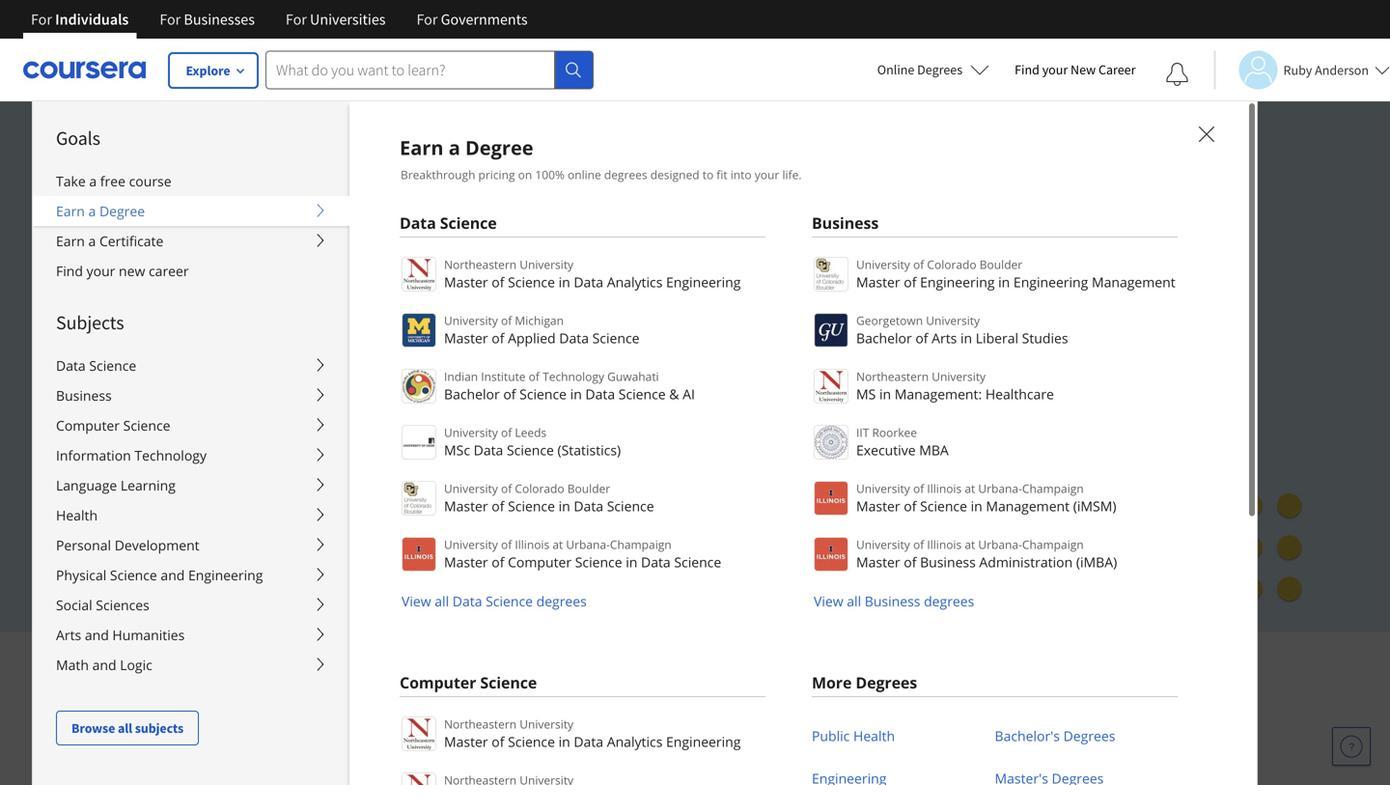 Task type: describe. For each thing, give the bounding box(es) containing it.
university of illinois at urbana-champaign master of computer science in data science
[[444, 536, 722, 571]]

johns hopkins university image
[[1058, 707, 1242, 743]]

$399
[[153, 523, 184, 541]]

data science button
[[33, 351, 350, 380]]

master inside university of colorado boulder master of engineering in engineering management
[[857, 273, 901, 291]]

msc
[[444, 441, 470, 459]]

online
[[568, 167, 601, 183]]

university of michigan master of applied data science
[[444, 312, 640, 347]]

illinois for data science
[[515, 536, 550, 552]]

individuals
[[55, 10, 129, 29]]

breakthrough
[[401, 167, 476, 183]]

help center image
[[1340, 735, 1363, 758]]

humanities
[[112, 626, 185, 644]]

data inside list
[[574, 732, 604, 751]]

arts inside dropdown button
[[56, 626, 81, 644]]

banner navigation
[[15, 0, 543, 39]]

engineering inside dropdown button
[[188, 566, 263, 584]]

find for find your new career
[[1015, 61, 1040, 78]]

access
[[238, 271, 302, 300]]

northeastern for computer science
[[444, 716, 517, 732]]

university of illinois at urbana-champaign image
[[149, 709, 300, 740]]

find for find your new career
[[56, 262, 83, 280]]

degree for earn a degree
[[99, 202, 145, 220]]

in inside 'university of illinois at urbana-champaign master of science in management (imsm)'
[[971, 497, 983, 515]]

(statistics)
[[558, 441, 621, 459]]

for for governments
[[417, 10, 438, 29]]

on inside earn a degree breakthrough pricing on 100% online degrees designed to fit into your life.
[[518, 167, 532, 183]]

arts and humanities
[[56, 626, 185, 644]]

ms
[[857, 385, 876, 403]]

northeastern for data science
[[444, 256, 517, 272]]

your inside explore menu element
[[86, 262, 115, 280]]

computer science inside earn a degree "menu item"
[[400, 672, 537, 693]]

anytime
[[263, 433, 319, 451]]

a for earn a certificate
[[88, 232, 96, 250]]

back
[[355, 523, 387, 541]]

2 vertical spatial computer
[[400, 672, 476, 693]]

master inside university of michigan master of applied data science
[[444, 329, 488, 347]]

personal development
[[56, 536, 200, 554]]

a for take a free course
[[89, 172, 97, 190]]

university of colorado boulder master of science in data science
[[444, 480, 654, 515]]

university inside university of leeds msc data science (statistics)
[[444, 424, 498, 440]]

your inside earn a degree breakthrough pricing on 100% online degrees designed to fit into your life.
[[755, 167, 780, 183]]

&
[[669, 385, 679, 403]]

business inside university of illinois at urbana-champaign master of business administration (imba)
[[920, 553, 976, 571]]

university of illinois at urbana-champaign logo image down iit roorkee logo
[[814, 481, 849, 516]]

subjects
[[135, 719, 184, 737]]

show notifications image
[[1166, 63, 1189, 86]]

list for business
[[812, 255, 1178, 611]]

technology inside indian institute of technology guwahati bachelor of science in data science & ai
[[543, 368, 605, 384]]

master inside university of illinois at urbana-champaign master of computer science in data science
[[444, 553, 488, 571]]

guarantee
[[391, 523, 461, 541]]

master up "certificate"
[[444, 273, 488, 291]]

view all business degrees link
[[812, 592, 975, 610]]

iit roorkee executive mba
[[857, 424, 949, 459]]

earn a certificate
[[56, 232, 164, 250]]

your inside "unlimited access to 7,000+ world-class courses, hands-on projects, and job-ready certificate programs—all included in your subscription"
[[135, 339, 180, 368]]

at for data science
[[553, 536, 563, 552]]

from
[[376, 647, 429, 679]]

projects,
[[135, 305, 220, 334]]

engineering for computer science
[[666, 732, 741, 751]]

view for data science
[[402, 592, 431, 610]]

unlimited
[[135, 271, 232, 300]]

life.
[[783, 167, 802, 183]]

and inside dropdown button
[[85, 626, 109, 644]]

universities
[[310, 10, 386, 29]]

your left new
[[1043, 61, 1068, 78]]

into
[[731, 167, 752, 183]]

courses,
[[521, 271, 603, 300]]

information technology
[[56, 446, 207, 464]]

bachelor inside georgetown university bachelor of arts in liberal studies
[[857, 329, 912, 347]]

for for businesses
[[160, 10, 181, 29]]

iit roorkee logo image
[[814, 425, 849, 460]]

data inside university of michigan master of applied data science
[[559, 329, 589, 347]]

northeastern university master of science in data analytics engineering for data science
[[444, 256, 741, 291]]

new
[[1071, 61, 1096, 78]]

georgetown
[[857, 312, 923, 328]]

start
[[166, 477, 200, 497]]

social sciences button
[[33, 590, 350, 620]]

public health link
[[812, 715, 895, 757]]

northeastern university  logo image for data science
[[402, 257, 436, 292]]

of inside university of leeds msc data science (statistics)
[[501, 424, 512, 440]]

social sciences
[[56, 596, 150, 614]]

learn from 275+ leading universities and companies with coursera plus
[[309, 647, 1082, 679]]

more
[[812, 672, 852, 693]]

and inside dropdown button
[[161, 566, 185, 584]]

science inside dropdown button
[[123, 416, 170, 435]]

master inside university of illinois at urbana-champaign master of business administration (imba)
[[857, 553, 901, 571]]

earn a degree menu item
[[350, 100, 1391, 785]]

coursera image
[[23, 54, 146, 85]]

champaign for data science
[[610, 536, 672, 552]]

to inside "unlimited access to 7,000+ world-class courses, hands-on projects, and job-ready certificate programs—all included in your subscription"
[[307, 271, 328, 300]]

earn a degree
[[56, 202, 145, 220]]

earn a degree group
[[32, 100, 1391, 785]]

earn a certificate button
[[33, 226, 350, 256]]

data inside popup button
[[56, 356, 86, 375]]

arts and humanities button
[[33, 620, 350, 650]]

ruby
[[1284, 61, 1313, 79]]

learning
[[121, 476, 176, 494]]

indian institute of technology guwahati logo image
[[402, 369, 436, 404]]

university inside university of michigan master of applied data science
[[444, 312, 498, 328]]

studies
[[1022, 329, 1069, 347]]

georgetown university bachelor of arts in liberal studies
[[857, 312, 1069, 347]]

goals
[[56, 126, 100, 150]]

certificate
[[99, 232, 164, 250]]

/month,
[[158, 433, 213, 451]]

more degrees
[[812, 672, 917, 693]]

urbana- inside 'university of illinois at urbana-champaign master of science in management (imsm)'
[[979, 480, 1023, 496]]

healthcare
[[986, 385, 1054, 403]]

degrees inside earn a degree breakthrough pricing on 100% online degrees designed to fit into your life.
[[604, 167, 648, 183]]

degree for earn a degree breakthrough pricing on 100% online degrees designed to fit into your life.
[[465, 134, 534, 161]]

indian institute of technology guwahati bachelor of science in data science & ai
[[444, 368, 695, 403]]

master of science in data analytics engineering list
[[400, 715, 766, 785]]

business inside business dropdown button
[[56, 386, 112, 405]]

0 horizontal spatial degrees
[[537, 592, 587, 610]]

view for business
[[814, 592, 844, 610]]

urbana- for data science
[[566, 536, 610, 552]]

degrees for bachelor's degrees
[[1064, 727, 1116, 745]]

/year
[[184, 523, 220, 541]]

a for earn a degree
[[88, 202, 96, 220]]

all for business
[[847, 592, 861, 610]]

included
[[617, 305, 702, 334]]

university of michigan image
[[680, 698, 731, 751]]

university inside the master of science in data analytics engineering list
[[520, 716, 574, 732]]

university of leeds logo image
[[402, 425, 436, 460]]

hands-
[[608, 271, 676, 300]]

programs—all
[[472, 305, 612, 334]]

information
[[56, 446, 131, 464]]

physical science and engineering
[[56, 566, 263, 584]]

of inside list
[[492, 732, 505, 751]]

in inside 'university of colorado boulder master of science in data science'
[[559, 497, 570, 515]]

georgetown university logo image
[[814, 313, 849, 348]]

275+
[[435, 647, 488, 679]]

1 vertical spatial day
[[277, 523, 301, 541]]

boulder for engineering
[[980, 256, 1023, 272]]

in inside list
[[559, 732, 570, 751]]

view all business degrees
[[814, 592, 975, 610]]

(imsm)
[[1074, 497, 1117, 515]]

companies
[[756, 647, 874, 679]]

indian
[[444, 368, 478, 384]]

duke university image
[[362, 707, 452, 738]]

2 horizontal spatial degrees
[[924, 592, 975, 610]]

designed
[[651, 167, 700, 183]]

fit
[[717, 167, 728, 183]]

public
[[812, 727, 850, 745]]

on inside "unlimited access to 7,000+ world-class courses, hands-on projects, and job-ready certificate programs—all included in your subscription"
[[676, 271, 702, 300]]

or
[[135, 523, 150, 541]]

business button
[[33, 380, 350, 410]]

trial
[[276, 477, 306, 497]]

free
[[243, 477, 273, 497]]

earn for earn a degree
[[56, 202, 85, 220]]

university inside university of illinois at urbana-champaign master of business administration (imba)
[[857, 536, 910, 552]]

public health
[[812, 727, 895, 745]]

explore menu element
[[33, 101, 350, 745]]

for individuals
[[31, 10, 129, 29]]

anderson
[[1315, 61, 1369, 79]]

champaign for business
[[1023, 536, 1084, 552]]

in inside northeastern university ms in management: healthcare
[[880, 385, 891, 403]]

science inside popup button
[[89, 356, 136, 375]]

boulder for data
[[568, 480, 610, 496]]

computer science inside dropdown button
[[56, 416, 170, 435]]

1 vertical spatial northeastern university  logo image
[[814, 369, 849, 404]]

money-
[[305, 523, 355, 541]]

in inside georgetown university bachelor of arts in liberal studies
[[961, 329, 973, 347]]

list for more degrees
[[812, 715, 1178, 785]]

for for universities
[[286, 10, 307, 29]]

physical
[[56, 566, 106, 584]]

urbana- for business
[[979, 536, 1023, 552]]

university of leeds msc data science (statistics)
[[444, 424, 621, 459]]

northeastern university  logo image for computer science
[[402, 717, 436, 751]]

100%
[[535, 167, 565, 183]]



Task type: vqa. For each thing, say whether or not it's contained in the screenshot.
the name
no



Task type: locate. For each thing, give the bounding box(es) containing it.
liberal
[[976, 329, 1019, 347]]

master
[[444, 273, 488, 291], [857, 273, 901, 291], [444, 329, 488, 347], [444, 497, 488, 515], [857, 497, 901, 515], [444, 553, 488, 571], [857, 553, 901, 571], [444, 732, 488, 751]]

michigan
[[515, 312, 564, 328]]

0 vertical spatial northeastern university master of science in data analytics engineering
[[444, 256, 741, 291]]

university up view all data science degrees link
[[444, 536, 498, 552]]

urbana- up university of illinois at urbana-champaign master of business administration (imba)
[[979, 480, 1023, 496]]

data science
[[400, 212, 497, 233], [56, 356, 136, 375]]

0 horizontal spatial view
[[402, 592, 431, 610]]

list
[[400, 255, 766, 611], [812, 255, 1178, 611], [812, 715, 1178, 785]]

0 vertical spatial computer science
[[56, 416, 170, 435]]

2 analytics from the top
[[607, 732, 663, 751]]

1 vertical spatial management
[[986, 497, 1070, 515]]

view up from
[[402, 592, 431, 610]]

university of colorado boulder logo image for master of science in data science
[[402, 481, 436, 516]]

or $399 /year with 14-day money-back guarantee
[[135, 523, 461, 541]]

0 vertical spatial university of colorado boulder logo image
[[814, 257, 849, 292]]

governments
[[441, 10, 528, 29]]

northeastern down 275+
[[444, 716, 517, 732]]

explore
[[186, 62, 230, 79]]

arts inside georgetown university bachelor of arts in liberal studies
[[932, 329, 957, 347]]

illinois inside 'university of illinois at urbana-champaign master of science in management (imsm)'
[[927, 480, 962, 496]]

university of colorado boulder logo image
[[814, 257, 849, 292], [402, 481, 436, 516]]

university of illinois at urbana-champaign logo image up view all business degrees link
[[814, 537, 849, 572]]

start 7-day free trial button
[[135, 464, 337, 510]]

subjects
[[56, 310, 124, 335]]

2 vertical spatial northeastern university  logo image
[[402, 717, 436, 751]]

northeastern university master of science in data analytics engineering down universities on the bottom of the page
[[444, 716, 741, 751]]

university up georgetown on the top right of page
[[857, 256, 910, 272]]

master up georgetown on the top right of page
[[857, 273, 901, 291]]

computer
[[56, 416, 120, 435], [508, 553, 572, 571], [400, 672, 476, 693]]

computer science up information technology
[[56, 416, 170, 435]]

master down "executive"
[[857, 497, 901, 515]]

arts up northeastern university ms in management: healthcare
[[932, 329, 957, 347]]

data science inside popup button
[[56, 356, 136, 375]]

0 vertical spatial to
[[703, 167, 714, 183]]

university up programs—all
[[520, 256, 574, 272]]

iit
[[857, 424, 869, 440]]

find inside explore menu element
[[56, 262, 83, 280]]

1 horizontal spatial degrees
[[604, 167, 648, 183]]

logic
[[120, 656, 152, 674]]

1 vertical spatial earn
[[56, 202, 85, 220]]

bachelor inside indian institute of technology guwahati bachelor of science in data science & ai
[[444, 385, 500, 403]]

analytics
[[607, 273, 663, 291], [607, 732, 663, 751]]

champaign inside 'university of illinois at urbana-champaign master of science in management (imsm)'
[[1023, 480, 1084, 496]]

2 horizontal spatial all
[[847, 592, 861, 610]]

universities
[[579, 647, 702, 679]]

master up view all data science degrees link
[[444, 553, 488, 571]]

list containing master of engineering in engineering management
[[812, 255, 1178, 611]]

1 vertical spatial colorado
[[515, 480, 565, 496]]

your left the new
[[86, 262, 115, 280]]

bachelor's degrees
[[995, 727, 1116, 745]]

0 horizontal spatial with
[[223, 523, 254, 541]]

2 vertical spatial earn
[[56, 232, 85, 250]]

learn
[[309, 647, 370, 679]]

all
[[435, 592, 449, 610], [847, 592, 861, 610], [118, 719, 132, 737]]

at for business
[[965, 536, 976, 552]]

online
[[878, 61, 915, 78]]

language learning
[[56, 476, 176, 494]]

1 vertical spatial degree
[[99, 202, 145, 220]]

1 vertical spatial health
[[854, 727, 895, 745]]

university of colorado boulder master of engineering in engineering management
[[857, 256, 1176, 291]]

university of colorado boulder logo image for master of engineering in engineering management
[[814, 257, 849, 292]]

colorado inside university of colorado boulder master of engineering in engineering management
[[927, 256, 977, 272]]

and down social sciences
[[85, 626, 109, 644]]

google image
[[514, 707, 618, 743]]

0 horizontal spatial all
[[118, 719, 132, 737]]

degrees right "online"
[[918, 61, 963, 78]]

degree inside earn a degree breakthrough pricing on 100% online degrees designed to fit into your life.
[[465, 134, 534, 161]]

northeastern inside northeastern university ms in management: healthcare
[[857, 368, 929, 384]]

your left life.
[[755, 167, 780, 183]]

science inside list
[[508, 732, 555, 751]]

0 horizontal spatial computer science
[[56, 416, 170, 435]]

university inside university of illinois at urbana-champaign master of computer science in data science
[[444, 536, 498, 552]]

northeastern university master of science in data analytics engineering inside the master of science in data analytics engineering list
[[444, 716, 741, 751]]

1 horizontal spatial all
[[435, 592, 449, 610]]

list for data science
[[400, 255, 766, 611]]

champaign inside university of illinois at urbana-champaign master of business administration (imba)
[[1023, 536, 1084, 552]]

1 horizontal spatial university of colorado boulder logo image
[[814, 257, 849, 292]]

applied
[[508, 329, 556, 347]]

health inside earn a degree "menu item"
[[854, 727, 895, 745]]

cancel
[[217, 433, 260, 451]]

engineering up studies
[[1014, 273, 1089, 291]]

1 horizontal spatial technology
[[543, 368, 605, 384]]

boulder inside university of colorado boulder master of engineering in engineering management
[[980, 256, 1023, 272]]

sciences
[[96, 596, 150, 614]]

northeastern university  logo image left ms
[[814, 369, 849, 404]]

university down leading
[[520, 716, 574, 732]]

on
[[518, 167, 532, 183], [676, 271, 702, 300]]

find down the earn a certificate on the top of the page
[[56, 262, 83, 280]]

0 vertical spatial day
[[216, 477, 240, 497]]

analytics for data science
[[607, 273, 663, 291]]

a up the 'breakthrough'
[[449, 134, 460, 161]]

1 analytics from the top
[[607, 273, 663, 291]]

all inside button
[[118, 719, 132, 737]]

a left 'free'
[[89, 172, 97, 190]]

1 horizontal spatial with
[[880, 647, 926, 679]]

a inside earn a degree breakthrough pricing on 100% online degrees designed to fit into your life.
[[449, 134, 460, 161]]

engineering down 'learn from 275+ leading universities and companies with coursera plus'
[[666, 732, 741, 751]]

degrees inside bachelor's degrees link
[[1064, 727, 1116, 745]]

data science inside earn a degree "menu item"
[[400, 212, 497, 233]]

businesses
[[184, 10, 255, 29]]

in inside indian institute of technology guwahati bachelor of science in data science & ai
[[570, 385, 582, 403]]

1 vertical spatial to
[[307, 271, 328, 300]]

for governments
[[417, 10, 528, 29]]

data science down subjects
[[56, 356, 136, 375]]

degree up pricing
[[465, 134, 534, 161]]

northeastern university  logo image
[[402, 257, 436, 292], [814, 369, 849, 404], [402, 717, 436, 751]]

health up personal
[[56, 506, 98, 524]]

bachelor down indian
[[444, 385, 500, 403]]

1 horizontal spatial computer
[[400, 672, 476, 693]]

data inside university of illinois at urbana-champaign master of computer science in data science
[[641, 553, 671, 571]]

bachelor down georgetown on the top right of page
[[857, 329, 912, 347]]

earn
[[400, 134, 444, 161], [56, 202, 85, 220], [56, 232, 85, 250]]

earn down take
[[56, 202, 85, 220]]

university up view all business degrees link
[[857, 536, 910, 552]]

find your new career link
[[1005, 58, 1146, 82]]

for up what do you want to learn? text field
[[417, 10, 438, 29]]

information technology button
[[33, 440, 350, 470]]

1 horizontal spatial view
[[814, 592, 844, 610]]

0 vertical spatial health
[[56, 506, 98, 524]]

0 horizontal spatial boulder
[[568, 480, 610, 496]]

northeastern university master of science in data analytics engineering inside list
[[444, 256, 741, 291]]

master up view all business degrees link
[[857, 553, 901, 571]]

analytics for computer science
[[607, 732, 663, 751]]

in inside university of colorado boulder master of engineering in engineering management
[[999, 273, 1010, 291]]

degrees right online
[[604, 167, 648, 183]]

degrees down university of illinois at urbana-champaign master of computer science in data science
[[537, 592, 587, 610]]

take a free course link
[[33, 166, 350, 196]]

university inside 'university of illinois at urbana-champaign master of science in management (imsm)'
[[857, 480, 910, 496]]

0 vertical spatial with
[[223, 523, 254, 541]]

to left fit
[[703, 167, 714, 183]]

and
[[225, 305, 263, 334], [161, 566, 185, 584], [85, 626, 109, 644], [708, 647, 750, 679], [92, 656, 116, 674]]

engineering for data science
[[666, 273, 741, 291]]

free
[[100, 172, 126, 190]]

university inside university of colorado boulder master of engineering in engineering management
[[857, 256, 910, 272]]

and inside "unlimited access to 7,000+ world-class courses, hands-on projects, and job-ready certificate programs—all included in your subscription"
[[225, 305, 263, 334]]

1 horizontal spatial bachelor
[[857, 329, 912, 347]]

take
[[56, 172, 86, 190]]

on up included
[[676, 271, 702, 300]]

degrees down university of illinois at urbana-champaign master of business administration (imba)
[[924, 592, 975, 610]]

health
[[56, 506, 98, 524], [854, 727, 895, 745]]

1 vertical spatial arts
[[56, 626, 81, 644]]

and up university of michigan image
[[708, 647, 750, 679]]

degrees for more degrees
[[856, 672, 917, 693]]

1 vertical spatial with
[[880, 647, 926, 679]]

technology down university of michigan master of applied data science
[[543, 368, 605, 384]]

1 horizontal spatial day
[[277, 523, 301, 541]]

ruby anderson
[[1284, 61, 1369, 79]]

coursera plus image
[[135, 181, 429, 210]]

1 horizontal spatial on
[[676, 271, 702, 300]]

with
[[223, 523, 254, 541], [880, 647, 926, 679]]

all up 275+
[[435, 592, 449, 610]]

colorado for engineering
[[927, 256, 977, 272]]

0 horizontal spatial technology
[[135, 446, 207, 464]]

urbana- inside university of illinois at urbana-champaign master of business administration (imba)
[[979, 536, 1023, 552]]

a inside dropdown button
[[88, 202, 96, 220]]

engineering for business
[[1014, 273, 1089, 291]]

university of michigan logo image
[[402, 313, 436, 348]]

1 vertical spatial northeastern university master of science in data analytics engineering
[[444, 716, 741, 751]]

analytics up included
[[607, 273, 663, 291]]

1 horizontal spatial health
[[854, 727, 895, 745]]

0 horizontal spatial health
[[56, 506, 98, 524]]

all up companies
[[847, 592, 861, 610]]

1 vertical spatial on
[[676, 271, 702, 300]]

computer up view all data science degrees
[[508, 553, 572, 571]]

to up ready
[[307, 271, 328, 300]]

0 vertical spatial northeastern
[[444, 256, 517, 272]]

illinois for business
[[927, 536, 962, 552]]

earn up the 'breakthrough'
[[400, 134, 444, 161]]

1 vertical spatial degrees
[[856, 672, 917, 693]]

day
[[216, 477, 240, 497], [277, 523, 301, 541]]

science inside 'university of illinois at urbana-champaign master of science in management (imsm)'
[[920, 497, 968, 515]]

1 horizontal spatial to
[[703, 167, 714, 183]]

earn for earn a degree breakthrough pricing on 100% online degrees designed to fit into your life.
[[400, 134, 444, 161]]

1 vertical spatial boulder
[[568, 480, 610, 496]]

all right browse
[[118, 719, 132, 737]]

colorado down university of leeds msc data science (statistics)
[[515, 480, 565, 496]]

science inside university of michigan master of applied data science
[[593, 329, 640, 347]]

1 vertical spatial find
[[56, 262, 83, 280]]

a up the earn a certificate on the top of the page
[[88, 202, 96, 220]]

0 horizontal spatial to
[[307, 271, 328, 300]]

1 horizontal spatial colorado
[[927, 256, 977, 272]]

physical science and engineering button
[[33, 560, 350, 590]]

math
[[56, 656, 89, 674]]

0 horizontal spatial data science
[[56, 356, 136, 375]]

coursera
[[932, 647, 1031, 679]]

1 vertical spatial analytics
[[607, 732, 663, 751]]

university inside northeastern university ms in management: healthcare
[[932, 368, 986, 384]]

at inside university of illinois at urbana-champaign master of business administration (imba)
[[965, 536, 976, 552]]

find your new career
[[56, 262, 189, 280]]

2 horizontal spatial computer
[[508, 553, 572, 571]]

list containing public health
[[812, 715, 1178, 785]]

subscription
[[186, 339, 308, 368]]

for for individuals
[[31, 10, 52, 29]]

for left 'individuals'
[[31, 10, 52, 29]]

engineering up georgetown university bachelor of arts in liberal studies
[[920, 273, 995, 291]]

1 vertical spatial data science
[[56, 356, 136, 375]]

view
[[402, 592, 431, 610], [814, 592, 844, 610]]

0 vertical spatial management
[[1092, 273, 1176, 291]]

boulder down (statistics)
[[568, 480, 610, 496]]

northeastern up michigan
[[444, 256, 517, 272]]

degree
[[465, 134, 534, 161], [99, 202, 145, 220]]

health button
[[33, 500, 350, 530]]

ready
[[307, 305, 363, 334]]

northeastern up ms
[[857, 368, 929, 384]]

2 vertical spatial northeastern
[[444, 716, 517, 732]]

a for earn a degree breakthrough pricing on 100% online degrees designed to fit into your life.
[[449, 134, 460, 161]]

earn a degree breakthrough pricing on 100% online degrees designed to fit into your life.
[[400, 134, 802, 183]]

on left 100%
[[518, 167, 532, 183]]

degrees right bachelor's
[[1064, 727, 1116, 745]]

0 horizontal spatial on
[[518, 167, 532, 183]]

colorado up georgetown university bachelor of arts in liberal studies
[[927, 256, 977, 272]]

1 horizontal spatial management
[[1092, 273, 1176, 291]]

and up "subscription"
[[225, 305, 263, 334]]

technology up start
[[135, 446, 207, 464]]

urbana- inside university of illinois at urbana-champaign master of computer science in data science
[[566, 536, 610, 552]]

a down earn a degree
[[88, 232, 96, 250]]

2 view from the left
[[814, 592, 844, 610]]

earn a degree button
[[33, 196, 350, 226]]

3 for from the left
[[286, 10, 307, 29]]

computer science
[[56, 416, 170, 435], [400, 672, 537, 693]]

0 horizontal spatial university of colorado boulder logo image
[[402, 481, 436, 516]]

management inside university of colorado boulder master of engineering in engineering management
[[1092, 273, 1176, 291]]

0 vertical spatial technology
[[543, 368, 605, 384]]

data inside indian institute of technology guwahati bachelor of science in data science & ai
[[586, 385, 615, 403]]

1 for from the left
[[31, 10, 52, 29]]

view up companies
[[814, 592, 844, 610]]

0 horizontal spatial degree
[[99, 202, 145, 220]]

1 horizontal spatial arts
[[932, 329, 957, 347]]

What do you want to learn? text field
[[266, 51, 555, 89]]

2 vertical spatial degrees
[[1064, 727, 1116, 745]]

1 northeastern university master of science in data analytics engineering from the top
[[444, 256, 741, 291]]

analytics inside list
[[607, 732, 663, 751]]

0 vertical spatial on
[[518, 167, 532, 183]]

browse all subjects
[[71, 719, 184, 737]]

sas image
[[793, 709, 867, 740]]

university of illinois at urbana-champaign logo image right the back
[[402, 537, 436, 572]]

with down "view all business degrees" on the right bottom of the page
[[880, 647, 926, 679]]

browse
[[71, 719, 115, 737]]

list containing master of science in data analytics engineering
[[400, 255, 766, 611]]

day inside start 7-day free trial button
[[216, 477, 240, 497]]

your down "projects,"
[[135, 339, 180, 368]]

computer up 'duke university' image
[[400, 672, 476, 693]]

computer science button
[[33, 410, 350, 440]]

university inside 'university of colorado boulder master of science in data science'
[[444, 480, 498, 496]]

all for data science
[[435, 592, 449, 610]]

1 vertical spatial bachelor
[[444, 385, 500, 403]]

university down "executive"
[[857, 480, 910, 496]]

4 for from the left
[[417, 10, 438, 29]]

0 vertical spatial computer
[[56, 416, 120, 435]]

and left "logic"
[[92, 656, 116, 674]]

0 horizontal spatial management
[[986, 497, 1070, 515]]

0 vertical spatial analytics
[[607, 273, 663, 291]]

engineering up social sciences popup button at the left bottom of page
[[188, 566, 263, 584]]

start 7-day free trial
[[166, 477, 306, 497]]

0 vertical spatial colorado
[[927, 256, 977, 272]]

0 horizontal spatial computer
[[56, 416, 120, 435]]

science inside dropdown button
[[110, 566, 157, 584]]

1 horizontal spatial degree
[[465, 134, 534, 161]]

data inside 'university of colorado boulder master of science in data science'
[[574, 497, 604, 515]]

at down 'university of illinois at urbana-champaign master of science in management (imsm)'
[[965, 536, 976, 552]]

in inside "unlimited access to 7,000+ world-class courses, hands-on projects, and job-ready certificate programs—all included in your subscription"
[[708, 305, 726, 334]]

master inside 'university of colorado boulder master of science in data science'
[[444, 497, 488, 515]]

at down 'university of colorado boulder master of science in data science'
[[553, 536, 563, 552]]

of inside georgetown university bachelor of arts in liberal studies
[[916, 329, 928, 347]]

2 for from the left
[[160, 10, 181, 29]]

northeastern university  logo image inside the master of science in data analytics engineering list
[[402, 717, 436, 751]]

leeds
[[515, 424, 547, 440]]

master inside list
[[444, 732, 488, 751]]

university of illinois at urbana-champaign logo image for business
[[814, 537, 849, 572]]

2 northeastern university master of science in data analytics engineering from the top
[[444, 716, 741, 751]]

$59 /month, cancel anytime
[[135, 433, 319, 451]]

university up msc
[[444, 424, 498, 440]]

at inside 'university of illinois at urbana-champaign master of science in management (imsm)'
[[965, 480, 976, 496]]

at inside university of illinois at urbana-champaign master of computer science in data science
[[553, 536, 563, 552]]

university down class
[[444, 312, 498, 328]]

0 vertical spatial degrees
[[918, 61, 963, 78]]

data inside university of leeds msc data science (statistics)
[[474, 441, 503, 459]]

0 vertical spatial earn
[[400, 134, 444, 161]]

northeastern university  logo image up "certificate"
[[402, 257, 436, 292]]

degrees inside online degrees popup button
[[918, 61, 963, 78]]

day left money-
[[277, 523, 301, 541]]

university up the management:
[[932, 368, 986, 384]]

analytics left university of michigan image
[[607, 732, 663, 751]]

earn inside earn a degree breakthrough pricing on 100% online degrees designed to fit into your life.
[[400, 134, 444, 161]]

1 vertical spatial technology
[[135, 446, 207, 464]]

northeastern university master of science in data analytics engineering for computer science
[[444, 716, 741, 751]]

institute
[[481, 368, 526, 384]]

degree down take a free course
[[99, 202, 145, 220]]

0 vertical spatial bachelor
[[857, 329, 912, 347]]

0 vertical spatial northeastern university  logo image
[[402, 257, 436, 292]]

ai
[[683, 385, 695, 403]]

0 vertical spatial data science
[[400, 212, 497, 233]]

boulder inside 'university of colorado boulder master of science in data science'
[[568, 480, 610, 496]]

illinois down 'university of illinois at urbana-champaign master of science in management (imsm)'
[[927, 536, 962, 552]]

university of colorado boulder logo image up the guarantee
[[402, 481, 436, 516]]

colorado for science
[[515, 480, 565, 496]]

bachelor
[[857, 329, 912, 347], [444, 385, 500, 403]]

health right public
[[854, 727, 895, 745]]

unlimited access to 7,000+ world-class courses, hands-on projects, and job-ready certificate programs—all included in your subscription
[[135, 271, 726, 368]]

None search field
[[266, 51, 594, 89]]

hec paris image
[[929, 705, 996, 745]]

science inside university of leeds msc data science (statistics)
[[507, 441, 554, 459]]

degrees right more
[[856, 672, 917, 693]]

1 vertical spatial computer
[[508, 553, 572, 571]]

plus
[[1037, 647, 1082, 679]]

1 vertical spatial computer science
[[400, 672, 537, 693]]

computer inside dropdown button
[[56, 416, 120, 435]]

illinois
[[927, 480, 962, 496], [515, 536, 550, 552], [927, 536, 962, 552]]

technology inside popup button
[[135, 446, 207, 464]]

boulder up liberal
[[980, 256, 1023, 272]]

computer inside university of illinois at urbana-champaign master of computer science in data science
[[508, 553, 572, 571]]

at up university of illinois at urbana-champaign master of business administration (imba)
[[965, 480, 976, 496]]

day left the free
[[216, 477, 240, 497]]

0 vertical spatial degree
[[465, 134, 534, 161]]

administration
[[980, 553, 1073, 571]]

1 horizontal spatial boulder
[[980, 256, 1023, 272]]

0 vertical spatial arts
[[932, 329, 957, 347]]

guwahati
[[608, 368, 659, 384]]

engineering up included
[[666, 273, 741, 291]]

1 horizontal spatial computer science
[[400, 672, 537, 693]]

degree inside earn a degree dropdown button
[[99, 202, 145, 220]]

university of illinois at urbana-champaign logo image for data science
[[402, 537, 436, 572]]

illinois down mba
[[927, 480, 962, 496]]

world-
[[405, 271, 468, 300]]

0 horizontal spatial arts
[[56, 626, 81, 644]]

close image
[[1194, 122, 1220, 147]]

personal
[[56, 536, 111, 554]]

northeastern university master of science in data analytics engineering up programs—all
[[444, 256, 741, 291]]

1 horizontal spatial data science
[[400, 212, 497, 233]]

0 vertical spatial find
[[1015, 61, 1040, 78]]

master inside 'university of illinois at urbana-champaign master of science in management (imsm)'
[[857, 497, 901, 515]]

to inside earn a degree breakthrough pricing on 100% online degrees designed to fit into your life.
[[703, 167, 714, 183]]

champaign inside university of illinois at urbana-champaign master of computer science in data science
[[610, 536, 672, 552]]

math and logic
[[56, 656, 152, 674]]

online degrees
[[878, 61, 963, 78]]

1 view from the left
[[402, 592, 431, 610]]

illinois down 'university of colorado boulder master of science in data science'
[[515, 536, 550, 552]]

view all data science degrees link
[[400, 592, 587, 610]]

data science down the 'breakthrough'
[[400, 212, 497, 233]]

in inside university of illinois at urbana-champaign master of computer science in data science
[[626, 553, 638, 571]]

0 horizontal spatial bachelor
[[444, 385, 500, 403]]

find left new
[[1015, 61, 1040, 78]]

colorado inside 'university of colorado boulder master of science in data science'
[[515, 480, 565, 496]]

health inside popup button
[[56, 506, 98, 524]]

1 horizontal spatial find
[[1015, 61, 1040, 78]]

0 horizontal spatial find
[[56, 262, 83, 280]]

and inside popup button
[[92, 656, 116, 674]]

university inside georgetown university bachelor of arts in liberal studies
[[926, 312, 980, 328]]

university of illinois at urbana-champaign logo image
[[814, 481, 849, 516], [402, 537, 436, 572], [814, 537, 849, 572]]

with left 14-
[[223, 523, 254, 541]]

0 vertical spatial boulder
[[980, 256, 1023, 272]]

northeastern university  logo image down from
[[402, 717, 436, 751]]

university up liberal
[[926, 312, 980, 328]]

(imba)
[[1077, 553, 1117, 571]]

find your new career
[[1015, 61, 1136, 78]]

computer science up 'duke university' image
[[400, 672, 537, 693]]

and down "development"
[[161, 566, 185, 584]]

master up the guarantee
[[444, 497, 488, 515]]

leading
[[494, 647, 573, 679]]

1 vertical spatial university of colorado boulder logo image
[[402, 481, 436, 516]]

management inside 'university of illinois at urbana-champaign master of science in management (imsm)'
[[986, 497, 1070, 515]]

browse all subjects button
[[56, 711, 199, 745]]

1 vertical spatial northeastern
[[857, 368, 929, 384]]

7-
[[203, 477, 216, 497]]

7,000+
[[333, 271, 399, 300]]

new
[[119, 262, 145, 280]]

earn for earn a certificate
[[56, 232, 85, 250]]

0 horizontal spatial colorado
[[515, 480, 565, 496]]

for left businesses
[[160, 10, 181, 29]]

of
[[913, 256, 924, 272], [492, 273, 505, 291], [904, 273, 917, 291], [501, 312, 512, 328], [492, 329, 505, 347], [916, 329, 928, 347], [529, 368, 540, 384], [503, 385, 516, 403], [501, 424, 512, 440], [501, 480, 512, 496], [913, 480, 924, 496], [492, 497, 505, 515], [904, 497, 917, 515], [501, 536, 512, 552], [913, 536, 924, 552], [492, 553, 505, 571], [904, 553, 917, 571], [492, 732, 505, 751]]

0 horizontal spatial day
[[216, 477, 240, 497]]

master down 275+
[[444, 732, 488, 751]]

degrees for online degrees
[[918, 61, 963, 78]]



